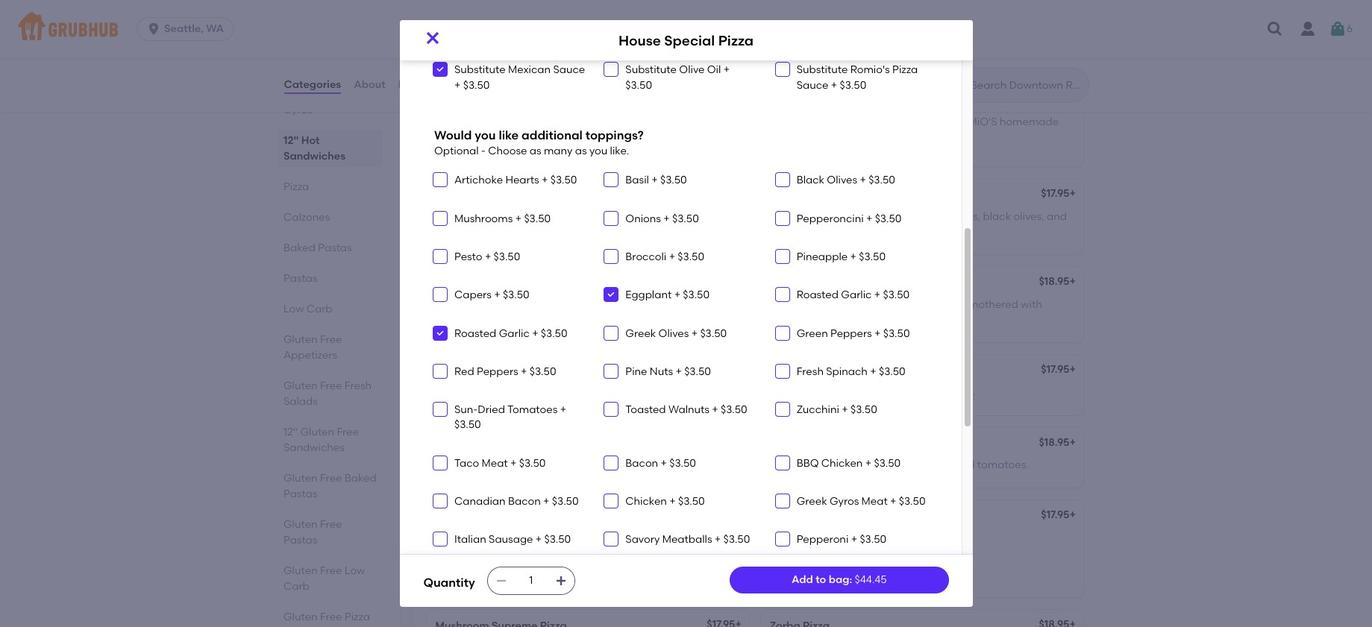 Task type: vqa. For each thing, say whether or not it's contained in the screenshot.
restaurant
no



Task type: locate. For each thing, give the bounding box(es) containing it.
svg image for pepperoncini
[[778, 214, 787, 223]]

our inside our homemade pizza sauce, mozzarella, and up to 2 toppings of your choice on our fresh romio's homemade dough.
[[770, 100, 789, 113]]

0 horizontal spatial peppers,
[[436, 225, 480, 238]]

garlic right 'the'
[[841, 289, 872, 302]]

canadian inside pepperoni, canadian bacon, mushrooms, green peppers, tomatoes and italian sausage.
[[493, 298, 544, 311]]

chicken
[[822, 457, 863, 470], [626, 496, 667, 508]]

free inside gluten free appetizers
[[320, 334, 342, 346]]

0 horizontal spatial house
[[436, 189, 468, 202]]

0 horizontal spatial garlic
[[499, 327, 530, 340]]

canadian
[[493, 210, 544, 223], [827, 210, 878, 223], [493, 298, 544, 311], [493, 459, 544, 472], [455, 496, 506, 508], [436, 532, 487, 545]]

0 horizontal spatial bbq
[[797, 457, 819, 470]]

3 $17.95 + from the top
[[1041, 509, 1076, 522]]

our homemade pizza sauce, mozzarella, and up to 2 toppings of your choice on our fresh romio's homemade dough.
[[770, 100, 1059, 143]]

svg image for substitute pesto sauce + $3.50
[[607, 12, 616, 21]]

sauce inside the our homemade pizza sauce and mozzarella on our fresh romio's homemade dough.
[[547, 100, 578, 113]]

1 vertical spatial $17.95 +
[[1041, 364, 1076, 376]]

green inside pepperoni, canadian bacon, mushrooms, green peppers, tomatoes and italian sausage.
[[649, 298, 679, 311]]

bacon, for italian
[[546, 298, 582, 311]]

pizza up "bacon"
[[487, 511, 514, 523]]

12" for 12" hot sandwiches
[[283, 134, 298, 147]]

tomatoes inside pepperoni, canadian bacon, mushrooms, green peppers, tomatoes and italian sausage.
[[436, 313, 484, 326]]

2 horizontal spatial with
[[1021, 298, 1043, 311]]

2 12" from the top
[[283, 426, 298, 439]]

substitute for substitute romio's pizza sauce
[[797, 64, 848, 76]]

1 $17.95 + from the top
[[1041, 188, 1076, 200]]

1 vertical spatial $18.95 +
[[1039, 436, 1076, 449]]

for down smothered
[[669, 40, 681, 50]]

$3.50 down garlic
[[463, 79, 490, 92]]

+ inside substitute pesto sauce + $3.50
[[744, 10, 751, 23]]

0 vertical spatial sauce
[[606, 27, 632, 37]]

0 vertical spatial mozzarella
[[740, 27, 787, 37]]

svg image left 'pepperoncini'
[[778, 214, 787, 223]]

1 horizontal spatial on
[[789, 27, 800, 37]]

crust right berry
[[603, 40, 625, 50]]

0 horizontal spatial meat
[[482, 457, 508, 470]]

sausage.
[[804, 225, 850, 238], [544, 313, 590, 326]]

sauce up would you like additional toppings? optional - choose as many as you like.
[[547, 100, 578, 113]]

1 horizontal spatial dough.
[[770, 131, 805, 143]]

svg image for substitute mexican sauce
[[436, 65, 445, 74]]

italian inside pepperoni, canadian bacon, mushrooms, black olives, and italian sausage.
[[770, 225, 802, 238]]

bacon, inside pepperoni, canadian bacon, mushrooms, black olives, and italian sausage.
[[881, 210, 916, 223]]

dough. inside our homemade pizza sauce, mozzarella, and up to 2 toppings of your choice on our fresh romio's homemade dough.
[[770, 131, 805, 143]]

sandwiches inside 12" gluten free sandwiches
[[283, 442, 344, 455]]

additional down trditional,
[[985, 40, 1029, 50]]

tomatoes
[[508, 404, 558, 417]]

carb inside gluten free low carb
[[283, 581, 309, 593]]

free down 12" gluten free sandwiches
[[320, 472, 342, 485]]

pepperoni, canadian bacon, mushrooms, black olives, and italian sausage.
[[770, 210, 1067, 238]]

greek inside pizza for the greek feta cheese lovers! smothered with onions, tomatoes and extra feta.
[[833, 298, 864, 311]]

2 vertical spatial greek
[[797, 496, 827, 508]]

special up 'the'
[[807, 277, 846, 290]]

1 vertical spatial mozzarella
[[436, 116, 490, 128]]

2 horizontal spatial dough.
[[878, 27, 909, 37]]

on inside pizza all pizzas come with our homemade pizza sauce and are smothered with mozzarella on our fresh romio's dough. we have 4 kinds of crust trditional, thin crust. fresh garlic and whole wheat berry crust available for an additional charge. substitute pizza sauce and add toppings for an additional charge.
[[789, 27, 800, 37]]

smothered
[[963, 298, 1019, 311]]

crust.
[[424, 40, 447, 50]]

bbq up substitute romio's pizza sauce
[[851, 10, 873, 23]]

1 horizontal spatial green
[[649, 298, 679, 311]]

1 vertical spatial onions,
[[770, 313, 806, 326]]

homemade down cheese pizza
[[457, 100, 516, 113]]

and right olives,
[[1047, 210, 1067, 223]]

house right berry
[[619, 32, 661, 49]]

1 sandwiches from the top
[[283, 150, 345, 163]]

our
[[436, 100, 455, 113], [770, 100, 789, 113]]

pesto up smothered
[[679, 10, 707, 23]]

svg image left come
[[424, 29, 441, 47]]

0 horizontal spatial baked
[[283, 242, 315, 255]]

svg image for black olives
[[778, 176, 787, 185]]

2 $18.95 from the top
[[1039, 436, 1070, 449]]

svg image up cheese.
[[607, 214, 616, 223]]

many
[[544, 145, 573, 158]]

Search Downtown Romio's Pizza and Pasta search field
[[970, 78, 1084, 93]]

pepperoni, for tomatoes,
[[436, 210, 490, 223]]

dough. inside pizza all pizzas come with our homemade pizza sauce and are smothered with mozzarella on our fresh romio's dough. we have 4 kinds of crust trditional, thin crust. fresh garlic and whole wheat berry crust available for an additional charge. substitute pizza sauce and add toppings for an additional charge.
[[878, 27, 909, 37]]

0 horizontal spatial of
[[817, 116, 827, 128]]

svg image
[[436, 12, 445, 21], [424, 29, 441, 47], [436, 65, 445, 74], [607, 65, 616, 74], [436, 176, 445, 185], [778, 176, 787, 185], [436, 214, 445, 223], [607, 214, 616, 223], [778, 214, 787, 223], [436, 252, 445, 261], [778, 252, 787, 261], [607, 291, 616, 300], [778, 291, 787, 300], [607, 329, 616, 338], [436, 405, 445, 414], [607, 405, 616, 414], [778, 405, 787, 414], [607, 497, 616, 506], [436, 535, 445, 544], [555, 575, 567, 587]]

canadian down romio's special pizza
[[827, 210, 878, 223]]

baked down 12" gluten free sandwiches
[[344, 472, 376, 485]]

2 vertical spatial green
[[538, 386, 567, 399]]

free inside gluten free low carb
[[320, 565, 342, 578]]

svg image inside '6' button
[[1329, 20, 1347, 38]]

pizza up pizzas
[[424, 6, 466, 24]]

0 vertical spatial $18.95
[[1039, 276, 1070, 288]]

svg image left black
[[778, 176, 787, 185]]

on inside our homemade pizza sauce, mozzarella, and up to 2 toppings of your choice on our fresh romio's homemade dough.
[[891, 116, 904, 128]]

garlic up red peppers + $3.50
[[499, 327, 530, 340]]

1 horizontal spatial as
[[575, 145, 587, 158]]

gluten down gluten free low carb
[[283, 611, 317, 624]]

sausage. inside pepperoni, canadian bacon, mushrooms, green peppers, tomatoes and italian sausage.
[[544, 313, 590, 326]]

tomatoes down capers
[[436, 313, 484, 326]]

$3.50 down the tomatoes,
[[494, 251, 520, 263]]

mozzarella inside the our homemade pizza sauce and mozzarella on our fresh romio's homemade dough.
[[436, 116, 490, 128]]

substitute inside substitute mexican sauce + $3.50
[[455, 64, 506, 76]]

mushrooms + $3.50
[[455, 212, 551, 225]]

and right the tomatoes,
[[537, 225, 557, 238]]

sauce
[[548, 10, 580, 23], [710, 10, 742, 23], [875, 10, 907, 23], [553, 64, 585, 76], [797, 79, 829, 92]]

peppers, inside pepperoni, canadian bacon, mushrooms, onions, green peppers, tomatoes, and feta cheese.
[[436, 225, 480, 238]]

1 vertical spatial carb
[[283, 581, 309, 593]]

as left many
[[530, 145, 542, 158]]

feta
[[559, 225, 580, 238], [866, 298, 887, 311]]

and up the toppings?
[[580, 100, 600, 113]]

green up greek olives + $3.50
[[649, 298, 679, 311]]

1 vertical spatial roasted
[[455, 327, 497, 340]]

canadian for pepperoni, canadian bacon, and mushrooms.
[[493, 459, 544, 472]]

1 horizontal spatial to
[[1016, 100, 1026, 113]]

gluten for gluten free fresh salads
[[283, 380, 317, 393]]

0 horizontal spatial roasted
[[455, 327, 497, 340]]

12" inside 12" hot sandwiches
[[283, 134, 298, 147]]

low inside gluten free low carb
[[344, 565, 365, 578]]

0 horizontal spatial olives
[[659, 327, 689, 340]]

0 horizontal spatial for
[[669, 40, 681, 50]]

the
[[814, 298, 831, 311]]

2 sandwiches from the top
[[283, 442, 344, 455]]

of inside pizza all pizzas come with our homemade pizza sauce and are smothered with mozzarella on our fresh romio's dough. we have 4 kinds of crust trditional, thin crust. fresh garlic and whole wheat berry crust available for an additional charge. substitute pizza sauce and add toppings for an additional charge.
[[982, 27, 991, 37]]

your
[[830, 116, 852, 128]]

canadian inside button
[[493, 459, 544, 472]]

1 horizontal spatial charge.
[[1031, 40, 1065, 50]]

and inside pepperoni, canadian bacon, and mushrooms. button
[[584, 459, 605, 472]]

olives,
[[1014, 210, 1045, 223]]

svg image for fresh spinach + $3.50
[[778, 367, 787, 376]]

and
[[634, 27, 652, 37], [502, 40, 519, 50], [877, 40, 895, 50], [580, 100, 600, 113], [977, 100, 997, 113], [1047, 210, 1067, 223], [537, 225, 557, 238], [487, 313, 507, 326], [860, 313, 880, 326], [617, 386, 637, 399], [917, 386, 937, 399], [584, 459, 605, 472], [903, 459, 923, 472], [525, 532, 545, 545], [827, 532, 847, 545]]

$17.95 + for onions.
[[1041, 364, 1076, 376]]

substitute for substitute bbq sauce +
[[797, 10, 848, 23]]

sauce,
[[881, 100, 915, 113]]

svg image up cheese
[[436, 65, 445, 74]]

dough. for pizza
[[878, 27, 909, 37]]

1 vertical spatial baked
[[344, 472, 376, 485]]

gluten inside gluten free appetizers
[[283, 334, 317, 346]]

1 tomatoes from the left
[[436, 313, 484, 326]]

toppings inside our homemade pizza sauce, mozzarella, and up to 2 toppings of your choice on our fresh romio's homemade dough.
[[770, 116, 815, 128]]

+ $3.50
[[829, 79, 867, 92]]

0 vertical spatial crust
[[993, 27, 1015, 37]]

pizza up choice
[[853, 100, 879, 113]]

1 horizontal spatial toppings
[[917, 40, 955, 50]]

1 12" from the top
[[283, 134, 298, 147]]

of inside our homemade pizza sauce, mozzarella, and up to 2 toppings of your choice on our fresh romio's homemade dough.
[[817, 116, 827, 128]]

spinach
[[826, 366, 868, 378]]

peppers
[[831, 327, 872, 340], [477, 366, 519, 378]]

0 vertical spatial peppers
[[831, 327, 872, 340]]

svg image for bbq chicken + $3.50
[[778, 459, 787, 468]]

italian
[[770, 225, 802, 238], [510, 313, 541, 326], [770, 386, 802, 399], [455, 534, 486, 547]]

pizza up sausage,
[[796, 365, 823, 378]]

substitute inside substitute olive oil + $3.50
[[626, 64, 677, 76]]

1 horizontal spatial for
[[798, 298, 812, 311]]

gyros up pepperoni, and mushrooms.
[[830, 496, 859, 508]]

cheese
[[889, 298, 926, 311]]

mushrooms
[[455, 212, 513, 225]]

substitute inside substitute pesto sauce + $3.50
[[626, 10, 677, 23]]

canadian inside pepperoni, canadian bacon, mushrooms, onions, green peppers, tomatoes, and feta cheese.
[[493, 210, 544, 223]]

12" gluten free sandwiches
[[283, 426, 359, 455]]

hot
[[301, 134, 320, 147]]

romio's down 'substitute bbq sauce +'
[[842, 27, 876, 37]]

bacon, inside pepperoni, canadian bacon, mushrooms, onions, green peppers, tomatoes, and feta cheese.
[[546, 210, 582, 223]]

sauce up wheat
[[548, 10, 580, 23]]

nemea
[[770, 511, 807, 523]]

0 horizontal spatial an
[[683, 40, 694, 50]]

0 vertical spatial to
[[1016, 100, 1026, 113]]

hawaiian
[[436, 511, 485, 523]]

up
[[1000, 100, 1013, 113]]

sandwiches up gluten free baked pastas
[[283, 442, 344, 455]]

1 horizontal spatial meat
[[862, 496, 888, 508]]

canadian for pepperoni, canadian bacon, mushrooms, green peppers, tomatoes and italian sausage.
[[493, 298, 544, 311]]

pizza down hearts
[[511, 189, 538, 202]]

2 $18.95 + from the top
[[1039, 436, 1076, 449]]

2 our from the left
[[770, 100, 789, 113]]

1 horizontal spatial fresh
[[450, 40, 473, 50]]

$3.50 right capers
[[503, 289, 530, 302]]

0 vertical spatial roasted garlic + $3.50
[[797, 289, 910, 302]]

dough. inside the our homemade pizza sauce and mozzarella on our fresh romio's homemade dough.
[[497, 131, 533, 143]]

$17.95 + for black
[[1041, 188, 1076, 200]]

mushrooms, inside pepperoni, canadian bacon, mushrooms, black olives, and italian sausage.
[[919, 210, 981, 223]]

with
[[492, 27, 510, 37], [720, 27, 738, 37], [1021, 298, 1043, 311]]

1 vertical spatial bacon
[[508, 496, 541, 508]]

berry
[[578, 40, 601, 50]]

sauce for bbq
[[875, 10, 907, 23]]

special
[[665, 32, 715, 49], [470, 189, 509, 202], [813, 189, 851, 202], [807, 277, 846, 290]]

0 horizontal spatial pesto
[[455, 251, 483, 263]]

greek for greek gyros meat + $3.50
[[797, 496, 827, 508]]

6
[[1347, 22, 1353, 35]]

pastas up gluten free pastas
[[283, 488, 317, 501]]

roasted garlic + $3.50 up green peppers + $3.50
[[797, 289, 910, 302]]

pizza up calzones
[[283, 181, 309, 193]]

mushrooms, for onions,
[[584, 210, 647, 223]]

our down 7"
[[770, 100, 789, 113]]

sauce inside substitute mexican sauce + $3.50
[[553, 64, 585, 76]]

special for pepperoni, canadian bacon, mushrooms, onions, green peppers, tomatoes, and feta cheese.
[[470, 189, 509, 202]]

fresh left 'cold'
[[926, 459, 951, 472]]

$18.95 +
[[1039, 276, 1076, 288], [1039, 436, 1076, 449]]

free down gluten free low carb
[[320, 611, 342, 624]]

free down appetizers
[[320, 380, 342, 393]]

gyros down categories
[[283, 104, 313, 116]]

2 horizontal spatial peppers,
[[681, 298, 726, 311]]

svg image for canadian bacon + $3.50
[[436, 497, 445, 506]]

1 vertical spatial low
[[344, 565, 365, 578]]

svg image up pizzas
[[436, 12, 445, 21]]

svg image left toasted
[[607, 405, 616, 414]]

pepperoni, for and
[[436, 298, 490, 311]]

canadian inside pepperoni, canadian bacon, mushrooms, black olives, and italian sausage.
[[827, 210, 878, 223]]

1 vertical spatial garlic
[[499, 327, 530, 340]]

are
[[654, 27, 668, 37]]

on up the choose
[[493, 116, 506, 128]]

mushrooms. up "chicken + $3.50"
[[607, 459, 669, 472]]

substitute for substitute olive oil + $3.50
[[626, 64, 677, 76]]

tomatoes. down "pine nuts + $3.50"
[[639, 386, 691, 399]]

bacon, inside button
[[546, 459, 582, 472]]

and inside pepperoni, canadian bacon, mushrooms, green peppers, tomatoes and italian sausage.
[[487, 313, 507, 326]]

our for our homemade pizza sauce and mozzarella on our fresh romio's homemade dough.
[[436, 100, 455, 113]]

1 horizontal spatial peppers,
[[570, 386, 614, 399]]

free up appetizers
[[320, 334, 342, 346]]

svg image for substitute alfredo sauce
[[436, 12, 445, 21]]

1 vertical spatial tomatoes.
[[978, 459, 1029, 472]]

and left 'bacon + $3.50'
[[584, 459, 605, 472]]

-
[[481, 145, 486, 158]]

1 horizontal spatial baked
[[344, 472, 376, 485]]

cheese pizza
[[436, 79, 503, 92]]

$17.95
[[1041, 188, 1070, 200], [707, 276, 736, 288], [707, 364, 736, 376], [1041, 364, 1070, 376], [1041, 509, 1070, 522]]

1 horizontal spatial mozzarella
[[740, 27, 787, 37]]

0 horizontal spatial additional
[[522, 128, 583, 142]]

free for baked
[[320, 472, 342, 485]]

svg image for artichoke hearts
[[436, 176, 445, 185]]

1 horizontal spatial tomatoes.
[[978, 459, 1029, 472]]

gluten for gluten free appetizers
[[283, 334, 317, 346]]

our inside the our homemade pizza sauce and mozzarella on our fresh romio's homemade dough.
[[508, 116, 525, 128]]

roasted
[[797, 289, 839, 302], [455, 327, 497, 340]]

0 vertical spatial roasted
[[797, 289, 839, 302]]

acropolis
[[436, 277, 484, 290]]

0 horizontal spatial gyros
[[283, 104, 313, 116]]

pizza inside the our homemade pizza sauce and mozzarella on our fresh romio's homemade dough.
[[519, 100, 545, 113]]

substitute for substitute mexican sauce + $3.50
[[455, 64, 506, 76]]

2 vertical spatial fresh
[[344, 380, 371, 393]]

svg image for basil + $3.50
[[607, 176, 616, 185]]

dough.
[[878, 27, 909, 37], [497, 131, 533, 143], [770, 131, 805, 143]]

svg image for roasted garlic + $3.50
[[436, 329, 445, 338]]

special down the artichoke
[[470, 189, 509, 202]]

free inside "gluten free fresh salads"
[[320, 380, 342, 393]]

search icon image
[[948, 76, 965, 94]]

0 vertical spatial of
[[982, 27, 991, 37]]

mushrooms. inside pepperoni, canadian bacon, and mushrooms. button
[[607, 459, 669, 472]]

0 vertical spatial feta
[[559, 225, 580, 238]]

baked
[[283, 242, 315, 255], [344, 472, 376, 485]]

as
[[530, 145, 542, 158], [575, 145, 587, 158]]

fresh inside pizza all pizzas come with our homemade pizza sauce and are smothered with mozzarella on our fresh romio's dough. we have 4 kinds of crust trditional, thin crust. fresh garlic and whole wheat berry crust available for an additional charge. substitute pizza sauce and add toppings for an additional charge.
[[819, 27, 840, 37]]

svg image
[[607, 12, 616, 21], [778, 12, 787, 21], [1267, 20, 1285, 38], [1329, 20, 1347, 38], [146, 22, 161, 37], [778, 65, 787, 74], [607, 176, 616, 185], [607, 252, 616, 261], [436, 291, 445, 300], [436, 329, 445, 338], [778, 329, 787, 338], [436, 367, 445, 376], [607, 367, 616, 376], [778, 367, 787, 376], [436, 459, 445, 468], [607, 459, 616, 468], [778, 459, 787, 468], [436, 497, 445, 506], [778, 497, 787, 506], [607, 535, 616, 544], [778, 535, 787, 544], [495, 575, 507, 587]]

onions, inside pizza for the greek feta cheese lovers! smothered with onions, tomatoes and extra feta.
[[770, 313, 806, 326]]

black olives + $3.50
[[797, 174, 896, 187]]

1 as from the left
[[530, 145, 542, 158]]

bacon, for sausage.
[[881, 210, 916, 223]]

peppers, inside pepperoni, canadian bacon, mushrooms, green peppers, tomatoes and italian sausage.
[[681, 298, 726, 311]]

1 horizontal spatial feta
[[866, 298, 887, 311]]

pepperoni, inside pepperoni, canadian bacon, mushrooms, black olives, and italian sausage.
[[770, 210, 825, 223]]

pepperoni + $3.50
[[797, 534, 887, 547]]

1 horizontal spatial garlic
[[841, 289, 872, 302]]

pizza up the pepperoni
[[810, 511, 837, 523]]

2 horizontal spatial fresh
[[797, 366, 824, 378]]

2 $17.95 + from the top
[[1041, 364, 1076, 376]]

sauce
[[606, 27, 632, 37], [849, 40, 875, 50], [547, 100, 578, 113]]

0 horizontal spatial chicken
[[626, 496, 667, 508]]

optional
[[434, 145, 479, 158]]

bacon up "chicken + $3.50"
[[626, 457, 658, 470]]

2 vertical spatial sauce
[[547, 100, 578, 113]]

free down "gluten free fresh salads"
[[337, 426, 359, 439]]

bacon,
[[546, 210, 582, 223], [881, 210, 916, 223], [546, 298, 582, 311], [546, 459, 582, 472]]

1 horizontal spatial house
[[619, 32, 661, 49]]

feta.
[[911, 313, 934, 326]]

gluten inside gluten free pastas
[[283, 519, 317, 531]]

smothered
[[670, 27, 717, 37]]

gluten free pizza
[[283, 611, 370, 624]]

substitute for substitute alfredo sauce
[[455, 10, 506, 23]]

like
[[499, 128, 519, 142]]

2 horizontal spatial green
[[687, 210, 717, 223]]

0 vertical spatial low
[[283, 303, 304, 316]]

pizza inside pizza for the greek feta cheese lovers! smothered with onions, tomatoes and extra feta.
[[770, 298, 795, 311]]

sauce down 'substitute bbq sauce +'
[[849, 40, 875, 50]]

2 vertical spatial peppers,
[[570, 386, 614, 399]]

$10.95
[[1039, 78, 1070, 91]]

greek
[[833, 298, 864, 311], [626, 327, 656, 340], [797, 496, 827, 508]]

0 vertical spatial pesto
[[679, 10, 707, 23]]

fresh down 'substitute bbq sauce +'
[[819, 27, 840, 37]]

as right many
[[575, 145, 587, 158]]

pizza inside pizza all pizzas come with our homemade pizza sauce and are smothered with mozzarella on our fresh romio's dough. we have 4 kinds of crust trditional, thin crust. fresh garlic and whole wheat berry crust available for an additional charge. substitute pizza sauce and add toppings for an additional charge.
[[424, 6, 466, 24]]

gluten inside gluten free low carb
[[283, 565, 317, 578]]

$3.50 down "sun-"
[[455, 419, 481, 432]]

$17.95 for pepperoni, and mushrooms.
[[1041, 509, 1070, 522]]

0 horizontal spatial dough.
[[497, 131, 533, 143]]

our for our homemade pizza sauce, mozzarella, and up to 2 toppings of your choice on our fresh romio's homemade dough.
[[770, 100, 789, 113]]

on up personal
[[789, 27, 800, 37]]

svg image for capers + $3.50
[[436, 291, 445, 300]]

green up tomatoes
[[538, 386, 567, 399]]

green
[[797, 327, 828, 340]]

0 horizontal spatial sausage.
[[544, 313, 590, 326]]

roasted down the pineapple
[[797, 289, 839, 302]]

6 button
[[1329, 16, 1353, 43]]

to left "2"
[[1016, 100, 1026, 113]]

all
[[424, 27, 434, 37]]

green inside pepperoni, canadian bacon, mushrooms, onions, green peppers, tomatoes, and feta cheese.
[[687, 210, 717, 223]]

$17.95 for italian sausage, mushrooms, and onions.
[[1041, 364, 1070, 376]]

0 vertical spatial mushrooms.
[[607, 459, 669, 472]]

1 $18.95 from the top
[[1039, 276, 1070, 288]]

svg image for broccoli + $3.50
[[607, 252, 616, 261]]

feta inside pepperoni, canadian bacon, mushrooms, onions, green peppers, tomatoes, and feta cheese.
[[559, 225, 580, 238]]

homemade inside pizza all pizzas come with our homemade pizza sauce and are smothered with mozzarella on our fresh romio's dough. we have 4 kinds of crust trditional, thin crust. fresh garlic and whole wheat berry crust available for an additional charge. substitute pizza sauce and add toppings for an additional charge.
[[529, 27, 580, 37]]

12" inside 12" gluten free sandwiches
[[283, 426, 298, 439]]

1 horizontal spatial low
[[344, 565, 365, 578]]

walnuts
[[669, 404, 710, 417]]

garlic
[[475, 40, 500, 50]]

1 vertical spatial bbq
[[797, 457, 819, 470]]

substitute for substitute pesto sauce + $3.50
[[626, 10, 677, 23]]

free inside gluten free baked pastas
[[320, 472, 342, 485]]

and inside pepperoni, canadian bacon, mushrooms, onions, green peppers, tomatoes, and feta cheese.
[[537, 225, 557, 238]]

greek for greek olives + $3.50
[[626, 327, 656, 340]]

1 horizontal spatial an
[[971, 40, 983, 50]]

extra
[[882, 313, 908, 326]]

mushrooms, for black
[[919, 210, 981, 223]]

1 vertical spatial 12"
[[283, 426, 298, 439]]

quantity
[[424, 577, 475, 591]]

1 our from the left
[[436, 100, 455, 113]]

pepperoni, down the artichoke
[[436, 210, 490, 223]]

romio's up many
[[555, 116, 594, 128]]

0 vertical spatial garlic
[[841, 289, 872, 302]]

0 vertical spatial green
[[687, 210, 717, 223]]

for down the kinds
[[957, 40, 969, 50]]

substitute inside substitute romio's pizza sauce
[[797, 64, 848, 76]]

roasted garlic + $3.50 up red peppers + $3.50
[[455, 327, 568, 340]]

2 charge. from the left
[[1031, 40, 1065, 50]]

0 vertical spatial bacon
[[626, 457, 658, 470]]

additional up many
[[522, 128, 583, 142]]

bacon, for and
[[546, 210, 582, 223]]

and inside pizza for the greek feta cheese lovers! smothered with onions, tomatoes and extra feta.
[[860, 313, 880, 326]]

0 vertical spatial meat
[[482, 457, 508, 470]]

0 horizontal spatial greek
[[626, 327, 656, 340]]

2 horizontal spatial onions,
[[770, 313, 806, 326]]

0 horizontal spatial mushrooms.
[[607, 459, 669, 472]]

zucchini + $3.50
[[797, 404, 878, 417]]

pepperoni, inside pepperoni, canadian bacon, mushrooms, onions, green peppers, tomatoes, and feta cheese.
[[436, 210, 490, 223]]

0 vertical spatial you
[[475, 128, 496, 142]]

main navigation navigation
[[0, 0, 1373, 58]]

1 horizontal spatial olives
[[827, 174, 858, 187]]

you left like.
[[590, 145, 608, 158]]

1 vertical spatial peppers,
[[681, 298, 726, 311]]

bacon, inside pepperoni, canadian bacon, mushrooms, green peppers, tomatoes and italian sausage.
[[546, 298, 582, 311]]

of right the kinds
[[982, 27, 991, 37]]

0 horizontal spatial house special pizza
[[436, 189, 538, 202]]

pepperoni, for italian
[[770, 210, 825, 223]]

1 $18.95 + from the top
[[1039, 276, 1076, 288]]

mexican
[[508, 64, 551, 76]]

gyros
[[283, 104, 313, 116], [830, 496, 859, 508]]

mushrooms, down fresh spinach + $3.50
[[852, 386, 915, 399]]

pizza down plato's
[[770, 298, 795, 311]]

gluten down gluten free pastas
[[283, 565, 317, 578]]

choose
[[488, 145, 527, 158]]

tomatoes inside pizza for the greek feta cheese lovers! smothered with onions, tomatoes and extra feta.
[[808, 313, 857, 326]]

free inside gluten free pastas
[[320, 519, 342, 531]]

svg image up plato's
[[778, 252, 787, 261]]

sauce inside substitute pesto sauce + $3.50
[[710, 10, 742, 23]]

2 vertical spatial $17.95 +
[[1041, 509, 1076, 522]]

romio's inside the our homemade pizza sauce and mozzarella on our fresh romio's homemade dough.
[[555, 116, 594, 128]]

gluten for gluten free pastas
[[283, 519, 317, 531]]

toppings
[[917, 40, 955, 50], [770, 116, 815, 128]]

2 an from the left
[[971, 40, 983, 50]]

toppings down personal
[[770, 116, 815, 128]]

pepperoni, down acropolis
[[436, 298, 490, 311]]

additional
[[697, 40, 741, 50], [985, 40, 1029, 50], [522, 128, 583, 142]]

gluten free fresh salads
[[283, 380, 371, 408]]

appetizers
[[283, 349, 337, 362]]

for
[[669, 40, 681, 50], [957, 40, 969, 50], [798, 298, 812, 311]]

0 horizontal spatial low
[[283, 303, 304, 316]]

svg image for greek olives
[[607, 329, 616, 338]]

about button
[[353, 58, 386, 112]]

free down gluten free baked pastas
[[320, 519, 342, 531]]

basil + $3.50
[[626, 174, 687, 187]]

pepperoncini
[[797, 212, 864, 225]]

about
[[354, 78, 386, 91]]

low carb
[[283, 303, 332, 316]]

2 tomatoes from the left
[[808, 313, 857, 326]]

pizza inside our homemade pizza sauce, mozzarella, and up to 2 toppings of your choice on our fresh romio's homemade dough.
[[853, 100, 879, 113]]

low up gluten free pizza
[[344, 565, 365, 578]]

garlic for svg icon for roasted garlic
[[841, 289, 872, 302]]

canadian bacon and pineapple.
[[436, 532, 601, 545]]

0 horizontal spatial on
[[493, 116, 506, 128]]

charge.
[[743, 40, 777, 50], [1031, 40, 1065, 50]]

olives for black olives
[[827, 174, 858, 187]]

an down smothered
[[683, 40, 694, 50]]

1 vertical spatial fresh
[[797, 366, 824, 378]]

dough. up add
[[878, 27, 909, 37]]

pastas inside gluten free baked pastas
[[283, 488, 317, 501]]

$3.50
[[626, 25, 652, 38], [463, 79, 490, 92], [626, 79, 652, 92], [840, 79, 867, 92], [551, 174, 577, 187], [661, 174, 687, 187], [869, 174, 896, 187], [524, 212, 551, 225], [673, 212, 699, 225], [875, 212, 902, 225], [494, 251, 520, 263], [678, 251, 705, 263], [859, 251, 886, 263], [503, 289, 530, 302], [683, 289, 710, 302], [883, 289, 910, 302], [541, 327, 568, 340], [700, 327, 727, 340], [884, 327, 910, 340], [530, 366, 556, 378], [685, 366, 711, 378], [879, 366, 906, 378], [721, 404, 748, 417], [851, 404, 878, 417], [455, 419, 481, 432], [519, 457, 546, 470], [670, 457, 696, 470], [874, 457, 901, 470], [552, 496, 579, 508], [678, 496, 705, 508], [899, 496, 926, 508], [544, 534, 571, 547], [724, 534, 750, 547], [860, 534, 887, 547]]

1 horizontal spatial bacon
[[626, 457, 658, 470]]

substitute olive oil + $3.50
[[626, 64, 730, 92]]

0 horizontal spatial fresh
[[344, 380, 371, 393]]

1 vertical spatial greek
[[626, 327, 656, 340]]

svg image for substitute olive oil
[[607, 65, 616, 74]]

Input item quantity number field
[[515, 568, 548, 595]]

romio's
[[953, 116, 998, 128]]

canadian for pepperoni, canadian bacon, mushrooms, onions, green peppers, tomatoes, and feta cheese.
[[493, 210, 544, 223]]

mozzarella inside pizza all pizzas come with our homemade pizza sauce and are smothered with mozzarella on our fresh romio's dough. we have 4 kinds of crust trditional, thin crust. fresh garlic and whole wheat berry crust available for an additional charge. substitute pizza sauce and add toppings for an additional charge.
[[740, 27, 787, 37]]



Task type: describe. For each thing, give the bounding box(es) containing it.
pesto inside substitute pesto sauce + $3.50
[[679, 10, 707, 23]]

special up the "olive"
[[665, 32, 715, 49]]

hawaiian pizza image
[[637, 501, 749, 598]]

substitute inside pizza all pizzas come with our homemade pizza sauce and are smothered with mozzarella on our fresh romio's dough. we have 4 kinds of crust trditional, thin crust. fresh garlic and whole wheat berry crust available for an additional charge. substitute pizza sauce and add toppings for an additional charge.
[[779, 40, 823, 50]]

1 vertical spatial house special pizza
[[436, 189, 538, 202]]

svg image for pineapple
[[778, 252, 787, 261]]

$3.50 right onions
[[673, 212, 699, 225]]

pizza up oil
[[719, 32, 754, 49]]

free for low
[[320, 565, 342, 578]]

our inside our homemade pizza sauce, mozzarella, and up to 2 toppings of your choice on our fresh romio's homemade dough.
[[906, 116, 923, 128]]

mushrooms, for green
[[584, 298, 647, 311]]

pizza down gluten free low carb
[[344, 611, 370, 624]]

svg image for zucchini
[[778, 405, 787, 414]]

toasted
[[626, 404, 666, 417]]

and right "bacon"
[[525, 532, 545, 545]]

kinds
[[958, 27, 980, 37]]

choice
[[854, 116, 888, 128]]

and inside our homemade pizza sauce, mozzarella, and up to 2 toppings of your choice on our fresh romio's homemade dough.
[[977, 100, 997, 113]]

gluten for gluten free pizza
[[283, 611, 317, 624]]

svg image for + $3.50
[[778, 65, 787, 74]]

$3.50 up mushrooms, onions, green peppers, and tomatoes. in the bottom of the page
[[530, 366, 556, 378]]

with inside pizza for the greek feta cheese lovers! smothered with onions, tomatoes and extra feta.
[[1021, 298, 1043, 311]]

+ inside sun-dried tomatoes + $3.50
[[560, 404, 567, 417]]

$3.50 up pepperoncini + $3.50
[[869, 174, 896, 187]]

alfredo
[[508, 10, 545, 23]]

svg image for roasted garlic
[[778, 291, 787, 300]]

$3.50 up canadian bacon + $3.50 at the left of the page
[[519, 457, 546, 470]]

$3.50 right walnuts
[[721, 404, 748, 417]]

svg image for green peppers + $3.50
[[778, 329, 787, 338]]

personal
[[783, 79, 828, 92]]

12" for 12" gluten free sandwiches
[[283, 426, 298, 439]]

plato's special pizza
[[770, 277, 875, 290]]

svg image for taco meat + $3.50
[[436, 459, 445, 468]]

and inside pepperoni, canadian bacon, mushrooms, black olives, and italian sausage.
[[1047, 210, 1067, 223]]

beef,
[[811, 459, 836, 472]]

on inside the our homemade pizza sauce and mozzarella on our fresh romio's homemade dough.
[[493, 116, 506, 128]]

0 vertical spatial carb
[[306, 303, 332, 316]]

sausage
[[489, 534, 533, 547]]

substitute bbq sauce +
[[797, 10, 916, 23]]

1 vertical spatial roasted garlic + $3.50
[[455, 327, 568, 340]]

0 vertical spatial house
[[619, 32, 661, 49]]

$18.95 + for ground beef, mushrooms, and fresh cold tomatoes.
[[1039, 436, 1076, 449]]

pepperoni, canadian bacon, mushrooms, onions, green peppers, tomatoes, and feta cheese.
[[436, 210, 717, 238]]

svg image for bacon + $3.50
[[607, 459, 616, 468]]

thin
[[1061, 27, 1077, 37]]

sausage. inside pepperoni, canadian bacon, mushrooms, black olives, and italian sausage.
[[804, 225, 850, 238]]

0 horizontal spatial with
[[492, 27, 510, 37]]

$3.50 down pepperoni, canadian bacon, mushrooms, green peppers, tomatoes and italian sausage.
[[541, 327, 568, 340]]

free for appetizers
[[320, 334, 342, 346]]

$3.50 inside substitute pesto sauce + $3.50
[[626, 25, 652, 38]]

hearts
[[506, 174, 539, 187]]

$10.95 +
[[1039, 78, 1076, 91]]

0 vertical spatial tomatoes.
[[639, 386, 691, 399]]

$3.50 inside substitute olive oil + $3.50
[[626, 79, 652, 92]]

0 vertical spatial house special pizza
[[619, 32, 754, 49]]

0 vertical spatial chicken
[[822, 457, 863, 470]]

pizza down black olives + $3.50
[[854, 189, 881, 202]]

$3.50 up greek gyros meat + $3.50
[[874, 457, 901, 470]]

svg image inside seattle, wa button
[[146, 22, 161, 37]]

svg image for sun-dried tomatoes
[[436, 405, 445, 414]]

cheese
[[436, 79, 474, 92]]

gluten free baked pastas
[[283, 472, 376, 501]]

$3.50 inside sun-dried tomatoes + $3.50
[[455, 419, 481, 432]]

$18.95 for ground beef, mushrooms, and fresh cold tomatoes.
[[1039, 436, 1070, 449]]

svg image for chicken
[[607, 497, 616, 506]]

onions, inside pepperoni, canadian bacon, mushrooms, onions, green peppers, tomatoes, and feta cheese.
[[649, 210, 685, 223]]

canadian down hawaiian
[[436, 532, 487, 545]]

and down nemea pizza
[[827, 532, 847, 545]]

broccoli
[[626, 251, 667, 263]]

canadian up hawaiian pizza
[[455, 496, 506, 508]]

for inside pizza for the greek feta cheese lovers! smothered with onions, tomatoes and extra feta.
[[798, 298, 812, 311]]

pizza up your
[[830, 79, 857, 92]]

1 horizontal spatial sauce
[[606, 27, 632, 37]]

$3.50 down many
[[551, 174, 577, 187]]

oil
[[707, 64, 721, 76]]

$3.50 up 'extra'
[[883, 289, 910, 302]]

$3.50 up $44.45
[[860, 534, 887, 547]]

our homemade pizza sauce and mozzarella on our fresh romio's homemade dough.
[[436, 100, 600, 143]]

and down 'pine'
[[617, 386, 637, 399]]

dough. for our
[[770, 131, 805, 143]]

svg image right "input item quantity" number field
[[555, 575, 567, 587]]

substitute pesto sauce + $3.50
[[626, 10, 751, 38]]

$3.50 up your
[[840, 79, 867, 92]]

pine
[[626, 366, 648, 378]]

broccoli + $3.50
[[626, 251, 705, 263]]

black
[[983, 210, 1011, 223]]

pine nuts + $3.50
[[626, 366, 711, 378]]

categories button
[[283, 58, 342, 112]]

and left 'onions.'
[[917, 386, 937, 399]]

free for fresh
[[320, 380, 342, 393]]

$3.50 down 'extra'
[[884, 327, 910, 340]]

svg image for toasted walnuts
[[607, 405, 616, 414]]

$3.50 up italian sausage, mushrooms, and onions.
[[879, 366, 906, 378]]

pepperoni, down nemea pizza
[[770, 532, 825, 545]]

plato's
[[770, 277, 805, 290]]

taco
[[455, 457, 479, 470]]

pepperoni, canadian bacon, and mushrooms.
[[436, 459, 669, 472]]

1 horizontal spatial additional
[[697, 40, 741, 50]]

italian inside pepperoni, canadian bacon, mushrooms, green peppers, tomatoes and italian sausage.
[[510, 313, 541, 326]]

pizza inside substitute romio's pizza sauce
[[893, 64, 918, 76]]

pizza down pineapple + $3.50
[[848, 277, 875, 290]]

1 horizontal spatial mushrooms.
[[850, 532, 912, 545]]

homemade down 7" personal pizza
[[791, 100, 851, 113]]

2 horizontal spatial additional
[[985, 40, 1029, 50]]

sun-
[[455, 404, 478, 417]]

0 horizontal spatial green
[[538, 386, 567, 399]]

1 horizontal spatial roasted garlic + $3.50
[[797, 289, 910, 302]]

taco meat + $3.50
[[455, 457, 546, 470]]

$18.95 for pizza for the greek feta cheese lovers! smothered with onions, tomatoes and extra feta.
[[1039, 276, 1070, 288]]

svg image for italian sausage
[[436, 535, 445, 544]]

zeus pizza
[[770, 365, 823, 378]]

fresh inside the our homemade pizza sauce and mozzarella on our fresh romio's homemade dough.
[[527, 116, 552, 128]]

and inside the our homemade pizza sauce and mozzarella on our fresh romio's homemade dough.
[[580, 100, 600, 113]]

$3.50 right nuts
[[685, 366, 711, 378]]

garlic for svg image corresponding to roasted garlic + $3.50
[[499, 327, 530, 340]]

pizza down pesto + $3.50 on the top of page
[[487, 277, 513, 290]]

toppings?
[[586, 128, 644, 142]]

$44.45
[[855, 574, 887, 587]]

$3.50 inside substitute mexican sauce + $3.50
[[463, 79, 490, 92]]

romio's down black
[[770, 189, 810, 202]]

salads
[[283, 396, 318, 408]]

calzones
[[283, 211, 330, 224]]

dried
[[478, 404, 505, 417]]

+ inside substitute mexican sauce + $3.50
[[455, 79, 461, 92]]

italian sausage, mushrooms, and onions.
[[770, 386, 976, 399]]

romio's inside substitute romio's pizza sauce
[[851, 64, 890, 76]]

cheese.
[[582, 225, 621, 238]]

pastas inside gluten free pastas
[[283, 534, 317, 547]]

red peppers + $3.50
[[455, 366, 556, 378]]

$18.95 + for pizza for the greek feta cheese lovers! smothered with onions, tomatoes and extra feta.
[[1039, 276, 1076, 288]]

bbq chicken + $3.50
[[797, 457, 901, 470]]

1 horizontal spatial crust
[[993, 27, 1015, 37]]

homemade up optional in the left of the page
[[436, 131, 495, 143]]

substitute alfredo sauce
[[455, 10, 580, 23]]

seattle, wa
[[164, 22, 224, 35]]

seattle, wa button
[[137, 17, 240, 41]]

roasted for svg image corresponding to roasted garlic + $3.50
[[455, 327, 497, 340]]

and left add
[[877, 40, 895, 50]]

artichoke
[[455, 174, 503, 187]]

1 vertical spatial pesto
[[455, 251, 483, 263]]

$3.50 down italian sausage, mushrooms, and onions.
[[851, 404, 878, 417]]

chicken + $3.50
[[626, 496, 705, 508]]

gluten for gluten free baked pastas
[[283, 472, 317, 485]]

0 vertical spatial gyros
[[283, 104, 313, 116]]

baked inside gluten free baked pastas
[[344, 472, 376, 485]]

peppers for red peppers
[[477, 366, 519, 378]]

$3.50 up savory meatballs + $3.50
[[678, 496, 705, 508]]

reviews button
[[398, 58, 441, 112]]

onions
[[626, 212, 661, 225]]

feta inside pizza for the greek feta cheese lovers! smothered with onions, tomatoes and extra feta.
[[866, 298, 887, 311]]

toppings inside pizza all pizzas come with our homemade pizza sauce and are smothered with mozzarella on our fresh romio's dough. we have 4 kinds of crust trditional, thin crust. fresh garlic and whole wheat berry crust available for an additional charge. substitute pizza sauce and add toppings for an additional charge.
[[917, 40, 955, 50]]

pizza right cheese
[[477, 79, 503, 92]]

pizza up berry
[[582, 27, 604, 37]]

we
[[911, 27, 925, 37]]

$3.50 up greek olives + $3.50
[[683, 289, 710, 302]]

$3.50 up eggplant + $3.50
[[678, 251, 705, 263]]

1 an from the left
[[683, 40, 694, 50]]

svg image for red peppers + $3.50
[[436, 367, 445, 376]]

substitute romio's pizza sauce
[[797, 64, 918, 92]]

gluten for gluten free low carb
[[283, 565, 317, 578]]

pepperoni, canadian bacon, and mushrooms. button
[[427, 428, 749, 488]]

olive
[[679, 64, 705, 76]]

pizza down 'substitute bbq sauce +'
[[825, 40, 847, 50]]

1 horizontal spatial you
[[590, 145, 608, 158]]

zucchini
[[797, 404, 840, 417]]

svg image for pepperoni + $3.50
[[778, 535, 787, 544]]

1 horizontal spatial with
[[720, 27, 738, 37]]

0 horizontal spatial you
[[475, 128, 496, 142]]

svg image for house special pizza
[[424, 29, 441, 47]]

meatballs
[[663, 534, 712, 547]]

1 vertical spatial sauce
[[849, 40, 875, 50]]

would
[[434, 128, 472, 142]]

special for pizza for the greek feta cheese lovers! smothered with onions, tomatoes and extra feta.
[[807, 277, 846, 290]]

1 vertical spatial gyros
[[830, 496, 859, 508]]

substitute mexican sauce + $3.50
[[455, 64, 585, 92]]

roasted for svg icon for roasted garlic
[[797, 289, 839, 302]]

have
[[927, 27, 948, 37]]

0 horizontal spatial to
[[816, 574, 827, 587]]

$3.50 up "pine nuts + $3.50"
[[700, 327, 727, 340]]

free inside 12" gluten free sandwiches
[[337, 426, 359, 439]]

$17.95 for pepperoni, canadian bacon, mushrooms, black olives, and italian sausage.
[[1041, 188, 1070, 200]]

our down substitute alfredo sauce
[[512, 27, 527, 37]]

pepperoncini + $3.50
[[797, 212, 902, 225]]

olives for greek olives
[[659, 327, 689, 340]]

pepperoni
[[797, 534, 849, 547]]

italian down hawaiian pizza
[[455, 534, 486, 547]]

gluten free low carb
[[283, 565, 365, 593]]

homemade down "2"
[[1000, 116, 1059, 128]]

12" hot sandwiches
[[283, 134, 345, 163]]

and right garlic
[[502, 40, 519, 50]]

pizza right red
[[484, 365, 511, 378]]

lovers!
[[928, 298, 960, 311]]

1 vertical spatial chicken
[[626, 496, 667, 508]]

sauce for alfredo
[[548, 10, 580, 23]]

our down 'substitute bbq sauce +'
[[802, 27, 817, 37]]

$3.50 right sausage
[[544, 534, 571, 547]]

$3.50 down pepperoncini + $3.50
[[859, 251, 886, 263]]

capers
[[455, 289, 492, 302]]

eggplant + $3.50
[[626, 289, 710, 302]]

and left 'cold'
[[903, 459, 923, 472]]

pepperoni, inside button
[[436, 459, 490, 472]]

pastas up low carb
[[283, 272, 317, 285]]

0 horizontal spatial onions,
[[499, 386, 535, 399]]

santorini
[[436, 365, 482, 378]]

bacon
[[489, 532, 522, 545]]

svg image for eggplant
[[607, 291, 616, 300]]

1 vertical spatial meat
[[862, 496, 888, 508]]

svg image for onions
[[607, 214, 616, 223]]

italian sausage + $3.50
[[455, 534, 571, 547]]

trditional,
[[1017, 27, 1059, 37]]

red
[[455, 366, 474, 378]]

peppers for green peppers
[[831, 327, 872, 340]]

2 as from the left
[[575, 145, 587, 158]]

$3.50 right meatballs
[[724, 534, 750, 547]]

canadian for pepperoni, canadian bacon, mushrooms, black olives, and italian sausage.
[[827, 210, 878, 223]]

mushrooms, up greek gyros meat + $3.50
[[839, 459, 901, 472]]

svg image for mushrooms
[[436, 214, 445, 223]]

svg image for savory meatballs + $3.50
[[607, 535, 616, 544]]

additional inside would you like additional toppings? optional - choose as many as you like.
[[522, 128, 583, 142]]

$3.50 up the tomatoes,
[[524, 212, 551, 225]]

1 horizontal spatial bbq
[[851, 10, 873, 23]]

0 horizontal spatial crust
[[603, 40, 625, 50]]

$3.50 down ground beef, mushrooms, and fresh cold tomatoes.
[[899, 496, 926, 508]]

and up available
[[634, 27, 652, 37]]

$3.50 right basil
[[661, 174, 687, 187]]

free for pastas
[[320, 519, 342, 531]]

romio's inside pizza all pizzas come with our homemade pizza sauce and are smothered with mozzarella on our fresh romio's dough. we have 4 kinds of crust trditional, thin crust. fresh garlic and whole wheat berry crust available for an additional charge. substitute pizza sauce and add toppings for an additional charge.
[[842, 27, 876, 37]]

mushrooms, onions, green peppers, and tomatoes.
[[436, 386, 691, 399]]

wa
[[206, 22, 224, 35]]

1 charge. from the left
[[743, 40, 777, 50]]

$3.50 down black olives + $3.50
[[875, 212, 902, 225]]

italian down "zeus"
[[770, 386, 802, 399]]

savory meatballs + $3.50
[[626, 534, 750, 547]]

fresh inside pizza all pizzas come with our homemade pizza sauce and are smothered with mozzarella on our fresh romio's dough. we have 4 kinds of crust trditional, thin crust. fresh garlic and whole wheat berry crust available for an additional charge. substitute pizza sauce and add toppings for an additional charge.
[[450, 40, 473, 50]]

zeus
[[770, 365, 794, 378]]

$3.50 up pineapple.
[[552, 496, 579, 508]]

svg image for pine nuts + $3.50
[[607, 367, 616, 376]]

$3.50 up "chicken + $3.50"
[[670, 457, 696, 470]]

free for pizza
[[320, 611, 342, 624]]

whole
[[521, 40, 547, 50]]

special for pepperoni, canadian bacon, mushrooms, black olives, and italian sausage.
[[813, 189, 851, 202]]

greek gyros meat + $3.50
[[797, 496, 926, 508]]

gluten inside 12" gluten free sandwiches
[[300, 426, 334, 439]]

2 horizontal spatial for
[[957, 40, 969, 50]]

fresh inside our homemade pizza sauce, mozzarella, and up to 2 toppings of your choice on our fresh romio's homemade dough.
[[926, 116, 950, 128]]

1 vertical spatial house
[[436, 189, 468, 202]]

onions + $3.50
[[626, 212, 699, 225]]

pizzas
[[436, 27, 463, 37]]

+ inside substitute olive oil + $3.50
[[724, 64, 730, 76]]

svg image for pesto
[[436, 252, 445, 261]]

fresh inside "gluten free fresh salads"
[[344, 380, 371, 393]]

cheese pizza image
[[637, 70, 749, 167]]

sauce for pesto
[[710, 10, 742, 23]]

sauce for mexican
[[553, 64, 585, 76]]

svg image for greek gyros meat + $3.50
[[778, 497, 787, 506]]

pastas down calzones
[[318, 242, 352, 255]]

sauce inside substitute romio's pizza sauce
[[797, 79, 829, 92]]

to inside our homemade pizza sauce, mozzarella, and up to 2 toppings of your choice on our fresh romio's homemade dough.
[[1016, 100, 1026, 113]]



